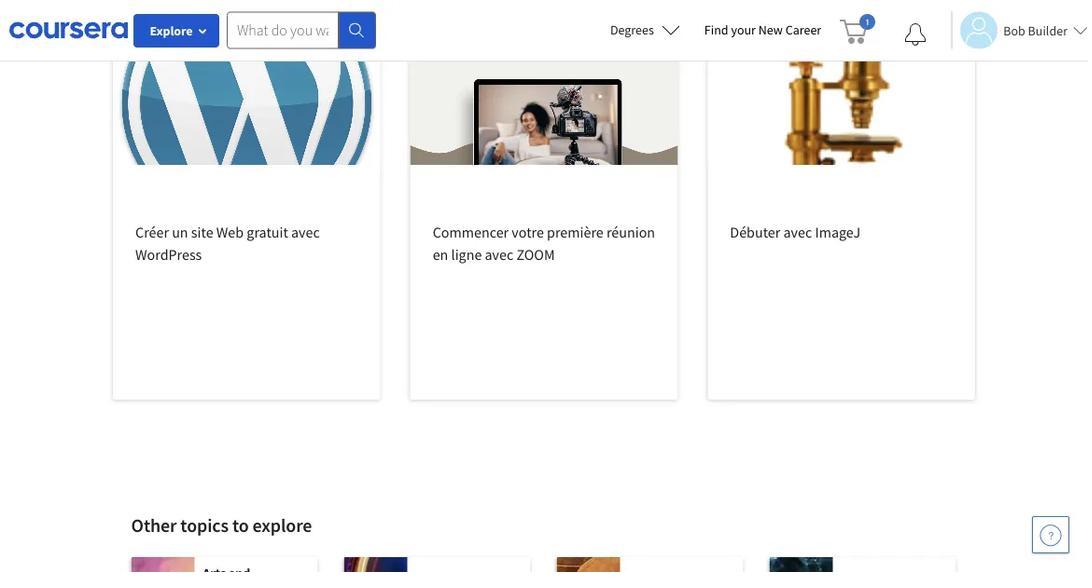 Task type: describe. For each thing, give the bounding box(es) containing it.
bob builder
[[1003, 22, 1067, 39]]

votre
[[512, 223, 544, 242]]

gratuit
[[247, 223, 288, 242]]

explore
[[252, 515, 312, 538]]

explore button
[[133, 14, 219, 48]]

show notifications image
[[904, 23, 927, 46]]

degrees button
[[595, 9, 695, 50]]

créer
[[135, 223, 169, 242]]

imagej
[[815, 223, 860, 242]]

site
[[191, 223, 213, 242]]

bob
[[1003, 22, 1025, 39]]

créer un site web gratuit avec wordpress link
[[113, 42, 380, 400]]

other topics to explore
[[131, 515, 312, 538]]

première
[[547, 223, 603, 242]]

to
[[232, 515, 249, 538]]

zoom
[[516, 245, 555, 264]]

2 horizontal spatial avec
[[783, 223, 812, 242]]

débuter avec imagej link
[[708, 42, 975, 400]]

new
[[758, 21, 783, 38]]

un
[[172, 223, 188, 242]]

topics
[[180, 515, 229, 538]]

explore
[[150, 22, 193, 39]]

en
[[433, 245, 448, 264]]

bob builder button
[[951, 12, 1088, 49]]



Task type: vqa. For each thing, say whether or not it's contained in the screenshot.
a
no



Task type: locate. For each thing, give the bounding box(es) containing it.
réunion
[[606, 223, 655, 242]]

0 horizontal spatial avec
[[291, 223, 320, 242]]

créer un site web gratuit avec wordpress
[[135, 223, 320, 264]]

What do you want to learn? text field
[[227, 12, 339, 49]]

career
[[785, 21, 821, 38]]

degrees
[[610, 21, 654, 38]]

builder
[[1028, 22, 1067, 39]]

avec inside commencer votre première réunion en ligne avec zoom
[[485, 245, 513, 264]]

web
[[216, 223, 244, 242]]

commencer votre première réunion en ligne avec zoom link
[[410, 42, 678, 400]]

shopping cart: 1 item image
[[840, 14, 875, 44]]

commencer votre première réunion en ligne avec zoom
[[433, 223, 655, 264]]

ligne
[[451, 245, 482, 264]]

débuter avec imagej
[[730, 223, 860, 242]]

avec inside créer un site web gratuit avec wordpress
[[291, 223, 320, 242]]

your
[[731, 21, 756, 38]]

commencer
[[433, 223, 509, 242]]

avec right gratuit
[[291, 223, 320, 242]]

1 horizontal spatial avec
[[485, 245, 513, 264]]

avec left imagej
[[783, 223, 812, 242]]

avec
[[291, 223, 320, 242], [783, 223, 812, 242], [485, 245, 513, 264]]

wordpress
[[135, 245, 202, 264]]

coursera image
[[9, 15, 128, 45]]

find your new career
[[704, 21, 821, 38]]

find
[[704, 21, 728, 38]]

None search field
[[227, 12, 376, 49]]

list
[[131, 558, 957, 573]]

other
[[131, 515, 177, 538]]

find your new career link
[[695, 19, 831, 42]]

avec right 'ligne'
[[485, 245, 513, 264]]

débuter
[[730, 223, 780, 242]]

help center image
[[1039, 524, 1062, 547]]



